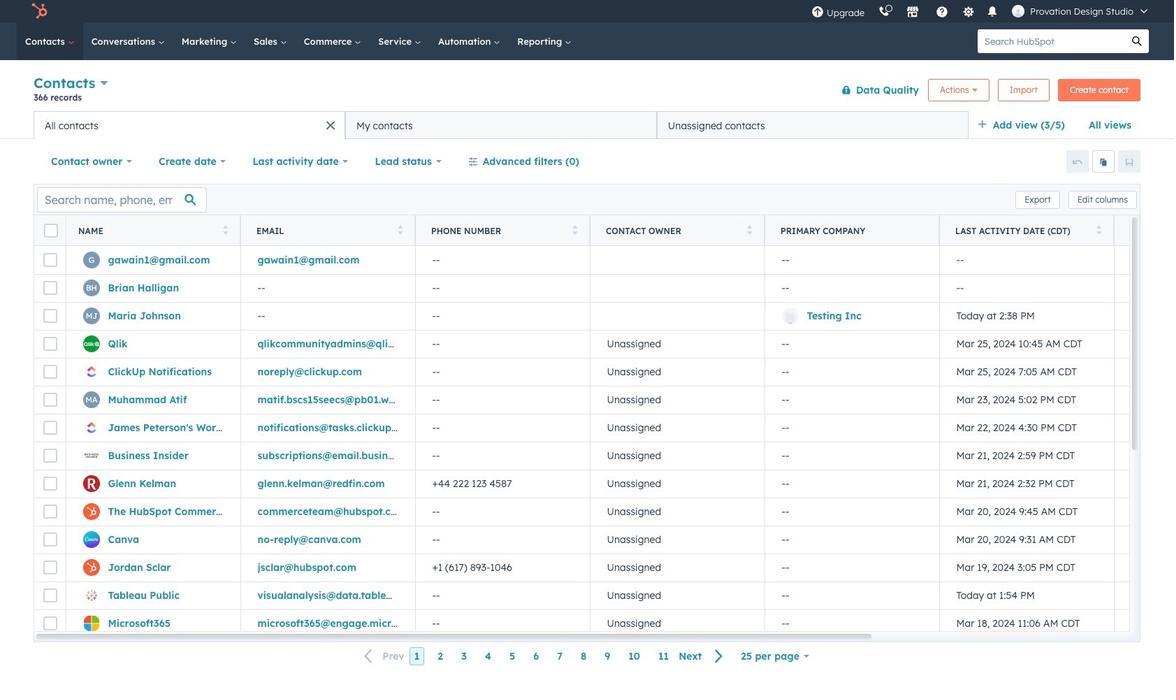 Task type: locate. For each thing, give the bounding box(es) containing it.
menu
[[805, 0, 1158, 22]]

1 press to sort. image from the left
[[572, 225, 578, 235]]

Search name, phone, email addresses, or company search field
[[37, 187, 207, 212]]

3 press to sort. image from the left
[[747, 225, 753, 235]]

2 press to sort. image from the left
[[1097, 225, 1102, 235]]

press to sort. element
[[223, 225, 228, 237], [398, 225, 403, 237], [572, 225, 578, 237], [747, 225, 753, 237], [1097, 225, 1102, 237]]

press to sort. image
[[223, 225, 228, 235], [398, 225, 403, 235], [747, 225, 753, 235]]

0 horizontal spatial press to sort. image
[[223, 225, 228, 235]]

1 press to sort. element from the left
[[223, 225, 228, 237]]

0 horizontal spatial press to sort. image
[[572, 225, 578, 235]]

1 press to sort. image from the left
[[223, 225, 228, 235]]

column header
[[765, 215, 941, 246]]

press to sort. image for third press to sort. element from left
[[572, 225, 578, 235]]

1 horizontal spatial press to sort. image
[[1097, 225, 1102, 235]]

press to sort. image
[[572, 225, 578, 235], [1097, 225, 1102, 235]]

2 horizontal spatial press to sort. image
[[747, 225, 753, 235]]

1 horizontal spatial press to sort. image
[[398, 225, 403, 235]]

Search HubSpot search field
[[978, 29, 1126, 53]]

press to sort. image for 5th press to sort. element from right
[[223, 225, 228, 235]]

pagination navigation
[[356, 647, 732, 666]]

2 press to sort. image from the left
[[398, 225, 403, 235]]

banner
[[34, 72, 1141, 111]]



Task type: vqa. For each thing, say whether or not it's contained in the screenshot.
you
no



Task type: describe. For each thing, give the bounding box(es) containing it.
press to sort. image for 4th press to sort. element from the right
[[398, 225, 403, 235]]

marketplaces image
[[907, 6, 920, 19]]

james peterson image
[[1013, 5, 1025, 17]]

4 press to sort. element from the left
[[747, 225, 753, 237]]

press to sort. image for first press to sort. element from right
[[1097, 225, 1102, 235]]

5 press to sort. element from the left
[[1097, 225, 1102, 237]]

press to sort. image for 2nd press to sort. element from right
[[747, 225, 753, 235]]

3 press to sort. element from the left
[[572, 225, 578, 237]]

2 press to sort. element from the left
[[398, 225, 403, 237]]



